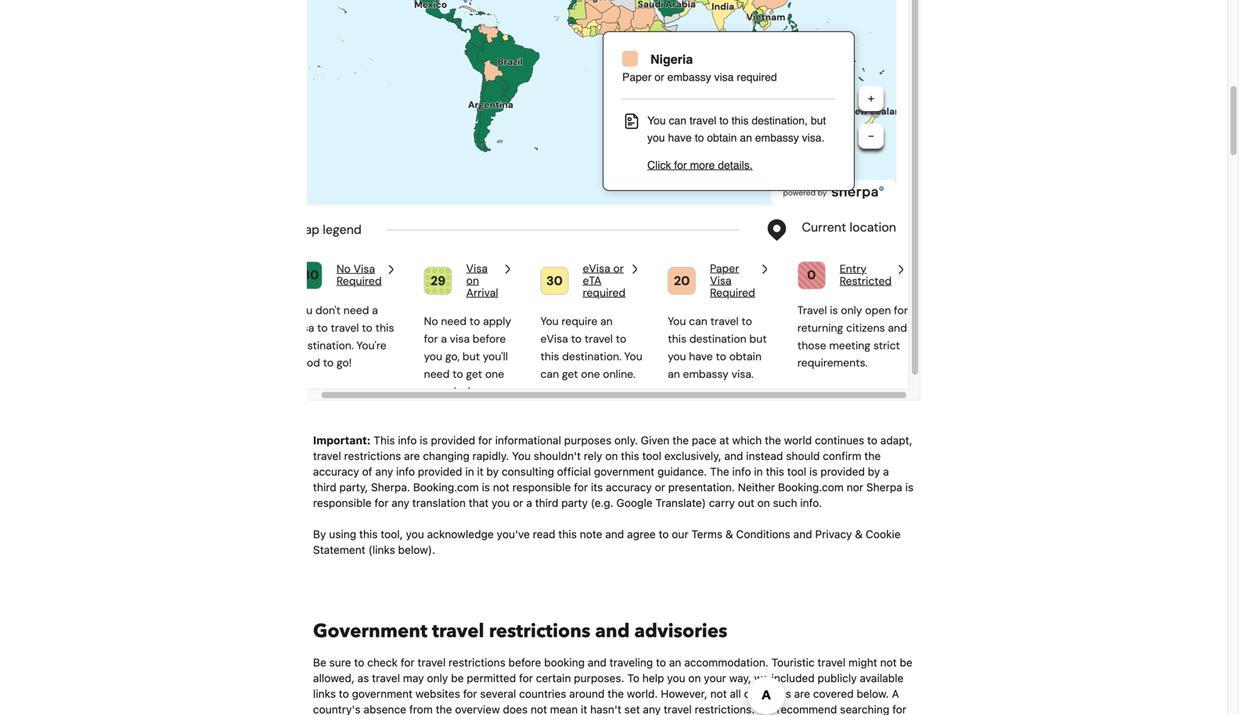 Task type: describe. For each thing, give the bounding box(es) containing it.
info up sherpa. on the left bottom of the page
[[396, 466, 415, 479]]

informational
[[495, 434, 562, 447]]

conditions
[[737, 528, 791, 541]]

presentation.
[[669, 481, 735, 494]]

should
[[786, 450, 820, 463]]

its
[[591, 481, 603, 494]]

2 by from the left
[[868, 466, 881, 479]]

cookie
[[866, 528, 901, 541]]

you inside be sure to check for travel restrictions before booking and traveling to an accommodation. touristic travel might not be allowed, as travel may only be permitted for certain purposes. to help you on your way, we included publicly available links to government websites for several countries around the world. however, not all countries are covered below. a country's absence from the overview does not mean it hasn't set any travel restrictions. we recommend searching
[[667, 672, 686, 685]]

not right "does"
[[531, 704, 547, 716]]

this
[[374, 434, 395, 447]]

you inside this info is provided for informational purposes only. given the pace at which the world continues to adapt, travel restrictions are changing rapidly. you shouldn't rely on this tool exclusively, and instead should confirm the accuracy of any info provided in it by consulting official government guidance. the info in this tool is provided by a third party, sherpa. booking.com is not responsible for its accuracy or presentation. neither booking.com nor sherpa is responsible for any translation that you or a third party (e.g. google translate) carry out on such info.
[[492, 497, 510, 510]]

the
[[710, 466, 730, 479]]

available
[[860, 672, 904, 685]]

1 vertical spatial third
[[535, 497, 559, 510]]

from
[[409, 704, 433, 716]]

0 vertical spatial any
[[375, 466, 393, 479]]

traveling
[[610, 657, 653, 670]]

for left its
[[574, 481, 588, 494]]

recommend
[[777, 704, 838, 716]]

this down instead
[[766, 466, 785, 479]]

to up as
[[354, 657, 365, 670]]

our
[[672, 528, 689, 541]]

continues
[[815, 434, 865, 447]]

neither
[[738, 481, 775, 494]]

nor
[[847, 481, 864, 494]]

accommodation.
[[685, 657, 769, 670]]

is down should
[[810, 466, 818, 479]]

1 vertical spatial or
[[513, 497, 524, 510]]

agree
[[627, 528, 656, 541]]

at
[[720, 434, 730, 447]]

of
[[362, 466, 373, 479]]

does
[[503, 704, 528, 716]]

translate)
[[656, 497, 706, 510]]

a
[[892, 688, 900, 701]]

1 vertical spatial on
[[758, 497, 770, 510]]

hasn't
[[591, 704, 622, 716]]

to inside 'by using this tool, you acknowledge you've read this note and agree to our terms & conditions and privacy & cookie statement (links below).'
[[659, 528, 669, 541]]

translation
[[413, 497, 466, 510]]

we
[[758, 704, 774, 716]]

government travel restrictions and advisories
[[313, 619, 728, 645]]

given
[[641, 434, 670, 447]]

acknowledge
[[427, 528, 494, 541]]

overview
[[455, 704, 500, 716]]

1 vertical spatial tool
[[788, 466, 807, 479]]

1 & from the left
[[726, 528, 734, 541]]

confirm
[[823, 450, 862, 463]]

country's
[[313, 704, 361, 716]]

purposes.
[[574, 672, 625, 685]]

shouldn't
[[534, 450, 581, 463]]

touristic
[[772, 657, 815, 670]]

1 horizontal spatial accuracy
[[606, 481, 652, 494]]

are inside be sure to check for travel restrictions before booking and traveling to an accommodation. touristic travel might not be allowed, as travel may only be permitted for certain purposes. to help you on your way, we included publicly available links to government websites for several countries around the world. however, not all countries are covered below. a country's absence from the overview does not mean it hasn't set any travel restrictions. we recommend searching
[[795, 688, 811, 701]]

official
[[557, 466, 591, 479]]

it inside be sure to check for travel restrictions before booking and traveling to an accommodation. touristic travel might not be allowed, as travel may only be permitted for certain purposes. to help you on your way, we included publicly available links to government websites for several countries around the world. however, not all countries are covered below. a country's absence from the overview does not mean it hasn't set any travel restrictions. we recommend searching
[[581, 704, 588, 716]]

that
[[469, 497, 489, 510]]

restrictions inside this info is provided for informational purposes only. given the pace at which the world continues to adapt, travel restrictions are changing rapidly. you shouldn't rely on this tool exclusively, and instead should confirm the accuracy of any info provided in it by consulting official government guidance. the info in this tool is provided by a third party, sherpa. booking.com is not responsible for its accuracy or presentation. neither booking.com nor sherpa is responsible for any translation that you or a third party (e.g. google translate) carry out on such info.
[[344, 450, 401, 463]]

and right 'note'
[[606, 528, 624, 541]]

the up instead
[[765, 434, 782, 447]]

publicly
[[818, 672, 857, 685]]

party,
[[340, 481, 368, 494]]

only
[[427, 672, 448, 685]]

government inside be sure to check for travel restrictions before booking and traveling to an accommodation. touristic travel might not be allowed, as travel may only be permitted for certain purposes. to help you on your way, we included publicly available links to government websites for several countries around the world. however, not all countries are covered below. a country's absence from the overview does not mean it hasn't set any travel restrictions. we recommend searching
[[352, 688, 413, 701]]

below.
[[857, 688, 889, 701]]

out
[[738, 497, 755, 510]]

this up (links
[[359, 528, 378, 541]]

government
[[313, 619, 428, 645]]

2 in from the left
[[754, 466, 763, 479]]

pace
[[692, 434, 717, 447]]

1 vertical spatial responsible
[[313, 497, 372, 510]]

the down the websites
[[436, 704, 452, 716]]

read
[[533, 528, 556, 541]]

be sure to check for travel restrictions before booking and traveling to an accommodation. touristic travel might not be allowed, as travel may only be permitted for certain purposes. to help you on your way, we included publicly available links to government websites for several countries around the world. however, not all countries are covered below. a country's absence from the overview does not mean it hasn't set any travel restrictions. we recommend searching 
[[313, 657, 913, 716]]

you inside 'by using this tool, you acknowledge you've read this note and agree to our terms & conditions and privacy & cookie statement (links below).'
[[406, 528, 424, 541]]

any inside be sure to check for travel restrictions before booking and traveling to an accommodation. touristic travel might not be allowed, as travel may only be permitted for certain purposes. to help you on your way, we included publicly available links to government websites for several countries around the world. however, not all countries are covered below. a country's absence from the overview does not mean it hasn't set any travel restrictions. we recommend searching
[[643, 704, 661, 716]]

not inside this info is provided for informational purposes only. given the pace at which the world continues to adapt, travel restrictions are changing rapidly. you shouldn't rely on this tool exclusively, and instead should confirm the accuracy of any info provided in it by consulting official government guidance. the info in this tool is provided by a third party, sherpa. booking.com is not responsible for its accuracy or presentation. neither booking.com nor sherpa is responsible for any translation that you or a third party (e.g. google translate) carry out on such info.
[[493, 481, 510, 494]]

1 in from the left
[[465, 466, 474, 479]]

0 vertical spatial on
[[606, 450, 618, 463]]

rapidly.
[[473, 450, 509, 463]]

1 vertical spatial restrictions
[[489, 619, 591, 645]]

for down sherpa. on the left bottom of the page
[[375, 497, 389, 510]]

absence
[[364, 704, 407, 716]]

2 booking.com from the left
[[778, 481, 844, 494]]

advisories
[[635, 619, 728, 645]]

carry
[[709, 497, 735, 510]]

important:
[[313, 434, 371, 447]]

(links
[[369, 544, 395, 557]]

travel inside this info is provided for informational purposes only. given the pace at which the world continues to adapt, travel restrictions are changing rapidly. you shouldn't rely on this tool exclusively, and instead should confirm the accuracy of any info provided in it by consulting official government guidance. the info in this tool is provided by a third party, sherpa. booking.com is not responsible for its accuracy or presentation. neither booking.com nor sherpa is responsible for any translation that you or a third party (e.g. google translate) carry out on such info.
[[313, 450, 341, 463]]

restrictions.
[[695, 704, 755, 716]]

1 countries from the left
[[519, 688, 567, 701]]

provided down changing at the bottom of page
[[418, 466, 463, 479]]

info up neither
[[733, 466, 751, 479]]

this left 'note'
[[559, 528, 577, 541]]

to up country's
[[339, 688, 349, 701]]

info.
[[801, 497, 823, 510]]

the down adapt,
[[865, 450, 881, 463]]

which
[[733, 434, 762, 447]]

below).
[[398, 544, 435, 557]]

1 horizontal spatial or
[[655, 481, 666, 494]]

this down only.
[[621, 450, 640, 463]]

is up that
[[482, 481, 490, 494]]

included
[[772, 672, 815, 685]]

2 countries from the left
[[744, 688, 792, 701]]

links
[[313, 688, 336, 701]]

restrictions inside be sure to check for travel restrictions before booking and traveling to an accommodation. touristic travel might not be allowed, as travel may only be permitted for certain purposes. to help you on your way, we included publicly available links to government websites for several countries around the world. however, not all countries are covered below. a country's absence from the overview does not mean it hasn't set any travel restrictions. we recommend searching
[[449, 657, 506, 670]]

you
[[512, 450, 531, 463]]

might
[[849, 657, 878, 670]]

all
[[730, 688, 741, 701]]

sherpa
[[867, 481, 903, 494]]

google
[[617, 497, 653, 510]]

only.
[[615, 434, 638, 447]]

are inside this info is provided for informational purposes only. given the pace at which the world continues to adapt, travel restrictions are changing rapidly. you shouldn't rely on this tool exclusively, and instead should confirm the accuracy of any info provided in it by consulting official government guidance. the info in this tool is provided by a third party, sherpa. booking.com is not responsible for its accuracy or presentation. neither booking.com nor sherpa is responsible for any translation that you or a third party (e.g. google translate) carry out on such info.
[[404, 450, 420, 463]]

by using this tool, you acknowledge you've read this note and agree to our terms & conditions and privacy & cookie statement (links below).
[[313, 528, 901, 557]]

help
[[643, 672, 664, 685]]

websites
[[416, 688, 460, 701]]

using
[[329, 528, 356, 541]]



Task type: vqa. For each thing, say whether or not it's contained in the screenshot.
Terms
yes



Task type: locate. For each thing, give the bounding box(es) containing it.
by up the sherpa
[[868, 466, 881, 479]]

or up you've
[[513, 497, 524, 510]]

to left adapt,
[[868, 434, 878, 447]]

you down an
[[667, 672, 686, 685]]

0 horizontal spatial are
[[404, 450, 420, 463]]

on down neither
[[758, 497, 770, 510]]

be right only
[[451, 672, 464, 685]]

0 horizontal spatial &
[[726, 528, 734, 541]]

booking
[[544, 657, 585, 670]]

any down world.
[[643, 704, 661, 716]]

instead
[[747, 450, 783, 463]]

countries
[[519, 688, 567, 701], [744, 688, 792, 701]]

0 vertical spatial a
[[884, 466, 889, 479]]

for
[[478, 434, 493, 447], [574, 481, 588, 494], [375, 497, 389, 510], [401, 657, 415, 670], [519, 672, 533, 685], [463, 688, 477, 701]]

0 vertical spatial or
[[655, 481, 666, 494]]

be
[[900, 657, 913, 670], [451, 672, 464, 685]]

1 horizontal spatial it
[[581, 704, 588, 716]]

consulting
[[502, 466, 554, 479]]

1 vertical spatial a
[[527, 497, 532, 510]]

0 vertical spatial restrictions
[[344, 450, 401, 463]]

2 horizontal spatial on
[[758, 497, 770, 510]]

tool
[[643, 450, 662, 463], [788, 466, 807, 479]]

0 vertical spatial tool
[[643, 450, 662, 463]]

booking.com up info.
[[778, 481, 844, 494]]

are up recommend
[[795, 688, 811, 701]]

countries up the "we"
[[744, 688, 792, 701]]

however,
[[661, 688, 708, 701]]

0 horizontal spatial you
[[406, 528, 424, 541]]

1 horizontal spatial responsible
[[513, 481, 571, 494]]

& left cookie
[[855, 528, 863, 541]]

responsible down "party," at left
[[313, 497, 372, 510]]

1 horizontal spatial government
[[594, 466, 655, 479]]

and down at
[[725, 450, 744, 463]]

several
[[480, 688, 516, 701]]

2 vertical spatial you
[[667, 672, 686, 685]]

for up overview
[[463, 688, 477, 701]]

third
[[313, 481, 337, 494], [535, 497, 559, 510]]

before
[[509, 657, 542, 670]]

government up absence
[[352, 688, 413, 701]]

0 horizontal spatial it
[[477, 466, 484, 479]]

you
[[492, 497, 510, 510], [406, 528, 424, 541], [667, 672, 686, 685]]

0 horizontal spatial on
[[606, 450, 618, 463]]

adapt,
[[881, 434, 913, 447]]

any down sherpa. on the left bottom of the page
[[392, 497, 410, 510]]

as
[[358, 672, 369, 685]]

third left party
[[535, 497, 559, 510]]

on right rely
[[606, 450, 618, 463]]

around
[[570, 688, 605, 701]]

2 & from the left
[[855, 528, 863, 541]]

in down rapidly.
[[465, 466, 474, 479]]

sure
[[329, 657, 351, 670]]

not up available
[[881, 657, 897, 670]]

are left changing at the bottom of page
[[404, 450, 420, 463]]

you've
[[497, 528, 530, 541]]

restrictions
[[344, 450, 401, 463], [489, 619, 591, 645], [449, 657, 506, 670]]

privacy
[[816, 528, 853, 541]]

for up may
[[401, 657, 415, 670]]

1 horizontal spatial on
[[689, 672, 701, 685]]

not
[[493, 481, 510, 494], [881, 657, 897, 670], [711, 688, 727, 701], [531, 704, 547, 716]]

and inside this info is provided for informational purposes only. given the pace at which the world continues to adapt, travel restrictions are changing rapidly. you shouldn't rely on this tool exclusively, and instead should confirm the accuracy of any info provided in it by consulting official government guidance. the info in this tool is provided by a third party, sherpa. booking.com is not responsible for its accuracy or presentation. neither booking.com nor sherpa is responsible for any translation that you or a third party (e.g. google translate) carry out on such info.
[[725, 450, 744, 463]]

and up purposes.
[[588, 657, 607, 670]]

government
[[594, 466, 655, 479], [352, 688, 413, 701]]

info right this
[[398, 434, 417, 447]]

restrictions up 'permitted'
[[449, 657, 506, 670]]

by down rapidly.
[[487, 466, 499, 479]]

world.
[[627, 688, 658, 701]]

0 vertical spatial accuracy
[[313, 466, 359, 479]]

(e.g.
[[591, 497, 614, 510]]

for down before
[[519, 672, 533, 685]]

purposes
[[564, 434, 612, 447]]

an
[[669, 657, 682, 670]]

this info is provided for informational purposes only. given the pace at which the world continues to adapt, travel restrictions are changing rapidly. you shouldn't rely on this tool exclusively, and instead should confirm the accuracy of any info provided in it by consulting official government guidance. the info in this tool is provided by a third party, sherpa. booking.com is not responsible for its accuracy or presentation. neither booking.com nor sherpa is responsible for any translation that you or a third party (e.g. google translate) carry out on such info.
[[313, 434, 914, 510]]

set
[[625, 704, 640, 716]]

0 vertical spatial it
[[477, 466, 484, 479]]

terms
[[692, 528, 723, 541]]

or
[[655, 481, 666, 494], [513, 497, 524, 510]]

info
[[398, 434, 417, 447], [396, 466, 415, 479], [733, 466, 751, 479]]

0 vertical spatial government
[[594, 466, 655, 479]]

covered
[[814, 688, 854, 701]]

2 vertical spatial any
[[643, 704, 661, 716]]

you right that
[[492, 497, 510, 510]]

not down consulting
[[493, 481, 510, 494]]

by
[[487, 466, 499, 479], [868, 466, 881, 479]]

1 vertical spatial are
[[795, 688, 811, 701]]

0 horizontal spatial responsible
[[313, 497, 372, 510]]

provided
[[431, 434, 476, 447], [418, 466, 463, 479], [821, 466, 865, 479]]

a up the sherpa
[[884, 466, 889, 479]]

1 horizontal spatial are
[[795, 688, 811, 701]]

a
[[884, 466, 889, 479], [527, 497, 532, 510]]

2 vertical spatial restrictions
[[449, 657, 506, 670]]

accuracy up google
[[606, 481, 652, 494]]

0 horizontal spatial government
[[352, 688, 413, 701]]

1 booking.com from the left
[[413, 481, 479, 494]]

0 horizontal spatial by
[[487, 466, 499, 479]]

in up neither
[[754, 466, 763, 479]]

restrictions up before
[[489, 619, 591, 645]]

to
[[628, 672, 640, 685]]

to inside this info is provided for informational purposes only. given the pace at which the world continues to adapt, travel restrictions are changing rapidly. you shouldn't rely on this tool exclusively, and instead should confirm the accuracy of any info provided in it by consulting official government guidance. the info in this tool is provided by a third party, sherpa. booking.com is not responsible for its accuracy or presentation. neither booking.com nor sherpa is responsible for any translation that you or a third party (e.g. google translate) carry out on such info.
[[868, 434, 878, 447]]

not down your
[[711, 688, 727, 701]]

provided up changing at the bottom of page
[[431, 434, 476, 447]]

it down the around
[[581, 704, 588, 716]]

2 vertical spatial on
[[689, 672, 701, 685]]

1 vertical spatial be
[[451, 672, 464, 685]]

0 horizontal spatial a
[[527, 497, 532, 510]]

to left our
[[659, 528, 669, 541]]

responsible down consulting
[[513, 481, 571, 494]]

and up traveling
[[595, 619, 630, 645]]

for up rapidly.
[[478, 434, 493, 447]]

way,
[[730, 672, 752, 685]]

is right the sherpa
[[906, 481, 914, 494]]

0 vertical spatial responsible
[[513, 481, 571, 494]]

party
[[562, 497, 588, 510]]

tool down given
[[643, 450, 662, 463]]

1 vertical spatial it
[[581, 704, 588, 716]]

0 horizontal spatial countries
[[519, 688, 567, 701]]

0 vertical spatial third
[[313, 481, 337, 494]]

1 by from the left
[[487, 466, 499, 479]]

this
[[621, 450, 640, 463], [766, 466, 785, 479], [359, 528, 378, 541], [559, 528, 577, 541]]

& right "terms"
[[726, 528, 734, 541]]

check
[[367, 657, 398, 670]]

to left an
[[656, 657, 666, 670]]

your
[[704, 672, 727, 685]]

2 horizontal spatial you
[[667, 672, 686, 685]]

provided down confirm
[[821, 466, 865, 479]]

rely
[[584, 450, 603, 463]]

1 horizontal spatial be
[[900, 657, 913, 670]]

1 horizontal spatial third
[[535, 497, 559, 510]]

by
[[313, 528, 326, 541]]

mean
[[550, 704, 578, 716]]

government inside this info is provided for informational purposes only. given the pace at which the world continues to adapt, travel restrictions are changing rapidly. you shouldn't rely on this tool exclusively, and instead should confirm the accuracy of any info provided in it by consulting official government guidance. the info in this tool is provided by a third party, sherpa. booking.com is not responsible for its accuracy or presentation. neither booking.com nor sherpa is responsible for any translation that you or a third party (e.g. google translate) carry out on such info.
[[594, 466, 655, 479]]

1 horizontal spatial booking.com
[[778, 481, 844, 494]]

note
[[580, 528, 603, 541]]

sherpa.
[[371, 481, 410, 494]]

is up changing at the bottom of page
[[420, 434, 428, 447]]

travel
[[313, 450, 341, 463], [432, 619, 485, 645], [418, 657, 446, 670], [818, 657, 846, 670], [372, 672, 400, 685], [664, 704, 692, 716]]

tool,
[[381, 528, 403, 541]]

and left privacy
[[794, 528, 813, 541]]

be up available
[[900, 657, 913, 670]]

it
[[477, 466, 484, 479], [581, 704, 588, 716]]

restrictions up of
[[344, 450, 401, 463]]

0 horizontal spatial tool
[[643, 450, 662, 463]]

1 horizontal spatial &
[[855, 528, 863, 541]]

0 vertical spatial are
[[404, 450, 420, 463]]

or up translate)
[[655, 481, 666, 494]]

the up exclusively,
[[673, 434, 689, 447]]

1 horizontal spatial in
[[754, 466, 763, 479]]

the
[[673, 434, 689, 447], [765, 434, 782, 447], [865, 450, 881, 463], [608, 688, 624, 701], [436, 704, 452, 716]]

exclusively,
[[665, 450, 722, 463]]

third left "party," at left
[[313, 481, 337, 494]]

0 vertical spatial be
[[900, 657, 913, 670]]

it down rapidly.
[[477, 466, 484, 479]]

we
[[755, 672, 769, 685]]

you up below).
[[406, 528, 424, 541]]

such
[[773, 497, 798, 510]]

1 vertical spatial government
[[352, 688, 413, 701]]

countries down certain
[[519, 688, 567, 701]]

a down consulting
[[527, 497, 532, 510]]

statement
[[313, 544, 366, 557]]

searching
[[841, 704, 890, 716]]

is
[[420, 434, 428, 447], [810, 466, 818, 479], [482, 481, 490, 494], [906, 481, 914, 494]]

on inside be sure to check for travel restrictions before booking and traveling to an accommodation. touristic travel might not be allowed, as travel may only be permitted for certain purposes. to help you on your way, we included publicly available links to government websites for several countries around the world. however, not all countries are covered below. a country's absence from the overview does not mean it hasn't set any travel restrictions. we recommend searching
[[689, 672, 701, 685]]

0 horizontal spatial be
[[451, 672, 464, 685]]

accuracy up "party," at left
[[313, 466, 359, 479]]

0 horizontal spatial booking.com
[[413, 481, 479, 494]]

certain
[[536, 672, 571, 685]]

tool down should
[[788, 466, 807, 479]]

the up hasn't
[[608, 688, 624, 701]]

any up sherpa. on the left bottom of the page
[[375, 466, 393, 479]]

1 vertical spatial any
[[392, 497, 410, 510]]

1 vertical spatial you
[[406, 528, 424, 541]]

1 horizontal spatial a
[[884, 466, 889, 479]]

0 horizontal spatial or
[[513, 497, 524, 510]]

government down only.
[[594, 466, 655, 479]]

changing
[[423, 450, 470, 463]]

it inside this info is provided for informational purposes only. given the pace at which the world continues to adapt, travel restrictions are changing rapidly. you shouldn't rely on this tool exclusively, and instead should confirm the accuracy of any info provided in it by consulting official government guidance. the info in this tool is provided by a third party, sherpa. booking.com is not responsible for its accuracy or presentation. neither booking.com nor sherpa is responsible for any translation that you or a third party (e.g. google translate) carry out on such info.
[[477, 466, 484, 479]]

1 horizontal spatial you
[[492, 497, 510, 510]]

1 horizontal spatial countries
[[744, 688, 792, 701]]

1 horizontal spatial tool
[[788, 466, 807, 479]]

1 vertical spatial accuracy
[[606, 481, 652, 494]]

booking.com up translation
[[413, 481, 479, 494]]

0 vertical spatial you
[[492, 497, 510, 510]]

0 horizontal spatial in
[[465, 466, 474, 479]]

0 horizontal spatial accuracy
[[313, 466, 359, 479]]

and inside be sure to check for travel restrictions before booking and traveling to an accommodation. touristic travel might not be allowed, as travel may only be permitted for certain purposes. to help you on your way, we included publicly available links to government websites for several countries around the world. however, not all countries are covered below. a country's absence from the overview does not mean it hasn't set any travel restrictions. we recommend searching
[[588, 657, 607, 670]]

1 horizontal spatial by
[[868, 466, 881, 479]]

on up however,
[[689, 672, 701, 685]]

permitted
[[467, 672, 516, 685]]

may
[[403, 672, 424, 685]]

0 horizontal spatial third
[[313, 481, 337, 494]]

allowed,
[[313, 672, 355, 685]]



